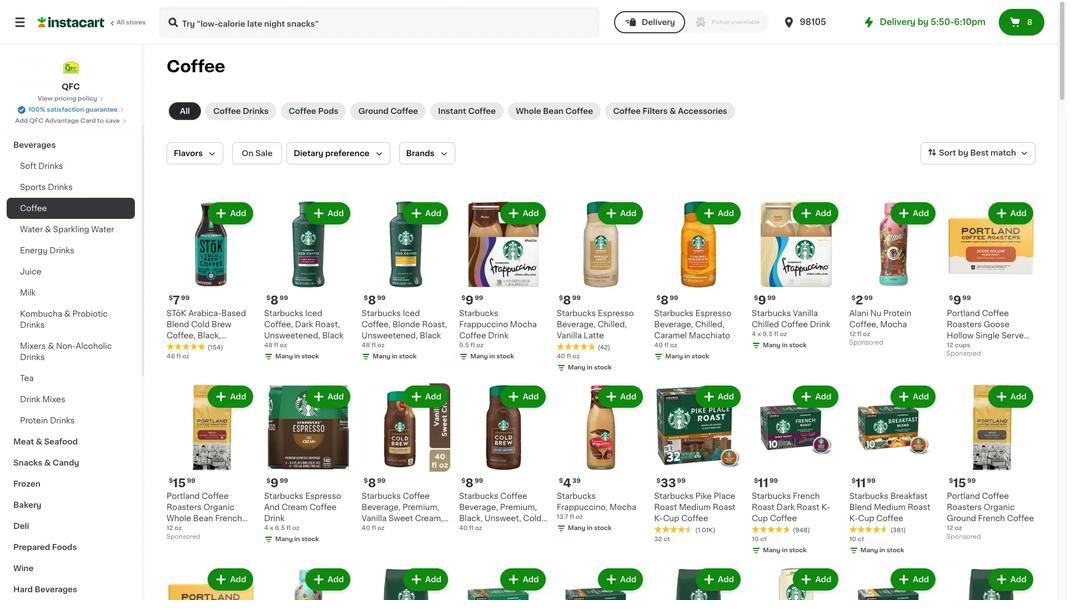 Task type: vqa. For each thing, say whether or not it's contained in the screenshot.


Task type: locate. For each thing, give the bounding box(es) containing it.
99 for starbucks frappuccino mocha coffee drink
[[475, 295, 484, 301]]

0 vertical spatial protein
[[884, 309, 912, 317]]

1 horizontal spatial premium,
[[500, 504, 537, 511]]

mixers & non-alcoholic drinks link
[[7, 336, 135, 368]]

delivery inside delivery by 5:50-6:10pm link
[[881, 18, 916, 26]]

1 horizontal spatial 11
[[856, 478, 867, 489]]

1 cup from the left
[[752, 515, 769, 523]]

vanilla left alani
[[794, 309, 819, 317]]

thanksgiving
[[13, 78, 67, 86]]

0 horizontal spatial delivery
[[642, 18, 676, 26]]

alcoholic
[[76, 342, 112, 350]]

starbucks for starbucks espresso beverage, chilled, vanilla latte
[[557, 309, 596, 317]]

many for starbucks iced coffee, blonde roast, unsweetened, black
[[373, 353, 391, 359]]

$ for stōk arabica-based blend cold brew coffee, black, unsweetened, medium roast
[[169, 295, 173, 301]]

15
[[173, 478, 186, 489], [954, 478, 967, 489]]

stock down starbucks vanilla chilled coffee drink 4 x 9.5 fl oz on the right bottom of page
[[790, 342, 807, 348]]

1 chilled, from the left
[[598, 320, 627, 328]]

fl inside starbucks iced coffee, dark roast, unsweetened, black 48 fl oz
[[274, 342, 279, 348]]

1 vertical spatial all
[[180, 107, 190, 115]]

4 down chilled
[[752, 331, 757, 337]]

None search field
[[159, 7, 600, 38]]

0 horizontal spatial espresso
[[305, 493, 342, 500]]

drink up 6.5
[[264, 515, 285, 523]]

0 horizontal spatial brew
[[212, 320, 231, 328]]

48 inside starbucks iced coffee, blonde roast, unsweetened, black 48 fl oz
[[362, 342, 370, 348]]

1 horizontal spatial by
[[959, 149, 969, 157]]

many in stock for starbucks iced coffee, blonde roast, unsweetened, black
[[373, 353, 417, 359]]

drinks up on sale at top left
[[243, 107, 269, 115]]

$ 15 99 for portland coffee roasters organic whole bean french coffee
[[169, 478, 196, 489]]

starbucks up unsweet,
[[460, 493, 499, 500]]

10 ct down starbucks breakfast blend medium roast k-cup coffee
[[850, 536, 865, 543]]

1 horizontal spatial unsweetened,
[[264, 332, 320, 339]]

starbucks inside starbucks frappuccino mocha coffee drink 9.5 fl oz
[[460, 309, 499, 317]]

& left the 'non-'
[[48, 342, 54, 350]]

best
[[971, 149, 990, 157]]

2 horizontal spatial espresso
[[696, 309, 732, 317]]

espresso up cream
[[305, 493, 342, 500]]

99 for stōk arabica-based blend cold brew coffee, black, unsweetened, medium roast
[[181, 295, 190, 301]]

add
[[15, 118, 28, 124], [230, 210, 247, 217], [328, 210, 344, 217], [426, 210, 442, 217], [523, 210, 539, 217], [621, 210, 637, 217], [718, 210, 735, 217], [816, 210, 832, 217], [914, 210, 930, 217], [1011, 210, 1028, 217], [230, 393, 247, 400], [328, 393, 344, 400], [426, 393, 442, 400], [523, 393, 539, 400], [621, 393, 637, 400], [718, 393, 735, 400], [816, 393, 832, 400], [914, 393, 930, 400], [1011, 393, 1028, 400], [230, 576, 247, 584], [328, 576, 344, 584], [426, 576, 442, 584], [523, 576, 539, 584], [621, 576, 637, 584], [718, 576, 735, 584], [816, 576, 832, 584], [914, 576, 930, 584], [1011, 576, 1028, 584]]

qfc down 100%
[[29, 118, 44, 124]]

1 vertical spatial dark
[[777, 504, 795, 511]]

$ for portland coffee roasters organic ground french coffee
[[950, 478, 954, 484]]

dairy & eggs
[[13, 120, 65, 128]]

1 horizontal spatial vanilla
[[557, 332, 582, 339]]

in for starbucks frappuccino, mocha
[[587, 525, 593, 531]]

starbucks inside starbucks coffee beverage, premium, vanilla sweet cream, cold brew
[[362, 493, 401, 500]]

$ up starbucks french roast dark roast k- cup coffee
[[755, 478, 759, 484]]

x
[[758, 331, 762, 337], [270, 525, 274, 531]]

juice link
[[7, 261, 135, 282]]

oz inside starbucks vanilla chilled coffee drink 4 x 9.5 fl oz
[[781, 331, 788, 337]]

1 organic from the left
[[204, 504, 235, 511]]

1 horizontal spatial x
[[758, 331, 762, 337]]

many in stock down starbucks iced coffee, blonde roast, unsweetened, black 48 fl oz
[[373, 353, 417, 359]]

roast inside starbucks breakfast blend medium roast k-cup coffee
[[908, 504, 931, 511]]

delivery
[[881, 18, 916, 26], [642, 18, 676, 26]]

100%
[[28, 107, 45, 113]]

Search field
[[160, 8, 599, 37]]

organic inside the portland coffee roasters organic ground french coffee 12 oz
[[985, 504, 1016, 511]]

1 vertical spatial cold
[[524, 515, 542, 523]]

2 11 from the left
[[856, 478, 867, 489]]

99 up starbucks iced coffee, blonde roast, unsweetened, black 48 fl oz
[[377, 295, 386, 301]]

non-
[[56, 342, 76, 350]]

many down 6.5
[[275, 536, 293, 543]]

frozen link
[[7, 473, 135, 495]]

$ up starbucks iced coffee, blonde roast, unsweetened, black 48 fl oz
[[364, 295, 368, 301]]

eggs
[[45, 120, 65, 128]]

99 up frappuccino
[[475, 295, 484, 301]]

starbucks up cream
[[264, 493, 304, 500]]

1 horizontal spatial qfc
[[62, 83, 80, 91]]

$ 9 99 for portland coffee roasters goose hollow single serve cups
[[950, 294, 972, 306]]

40 fl oz for starbucks coffee beverage, premium, black, unsweet, cold brew
[[460, 525, 483, 531]]

all up flavors
[[180, 107, 190, 115]]

9
[[466, 294, 474, 306], [759, 294, 767, 306], [954, 294, 962, 306], [271, 478, 279, 489]]

qfc logo image
[[60, 58, 81, 79]]

soft drinks
[[20, 162, 63, 170]]

12 inside the portland coffee roasters organic ground french coffee 12 oz
[[948, 525, 954, 531]]

energy drinks
[[20, 247, 74, 255]]

qfc up view pricing policy link
[[62, 83, 80, 91]]

mocha right frappuccino, in the bottom of the page
[[610, 504, 637, 511]]

many for starbucks frappuccino mocha coffee drink
[[471, 353, 488, 359]]

starbucks for starbucks frappuccino mocha coffee drink 9.5 fl oz
[[460, 309, 499, 317]]

many down starbucks iced coffee, dark roast, unsweetened, black 48 fl oz
[[275, 353, 293, 359]]

guarantee
[[86, 107, 118, 113]]

$ inside $ 7 99
[[169, 295, 173, 301]]

instant
[[439, 107, 467, 115]]

in for starbucks iced coffee, blonde roast, unsweetened, black
[[392, 353, 398, 359]]

match
[[991, 149, 1017, 157]]

2 organic from the left
[[985, 504, 1016, 511]]

0 horizontal spatial water
[[20, 226, 43, 233]]

many in stock down starbucks vanilla chilled coffee drink 4 x 9.5 fl oz on the right bottom of page
[[764, 342, 807, 348]]

vanilla for starbucks espresso beverage, chilled, vanilla latte
[[557, 332, 582, 339]]

organic
[[204, 504, 235, 511], [985, 504, 1016, 511]]

snacks
[[13, 459, 42, 467]]

99 up portland coffee roasters goose hollow single serve cups
[[963, 295, 972, 301]]

fl inside starbucks frappuccino, mocha 13.7 fl oz
[[570, 514, 575, 520]]

roast, inside starbucks iced coffee, dark roast, unsweetened, black 48 fl oz
[[315, 320, 340, 328]]

& inside kombucha & probiotic drinks
[[64, 310, 71, 318]]

1 horizontal spatial all
[[180, 107, 190, 115]]

starbucks inside the starbucks espresso and cream coffee drink 4 x 6.5 fl oz
[[264, 493, 304, 500]]

99 up chilled
[[768, 295, 777, 301]]

0 horizontal spatial $ 11 99
[[755, 478, 779, 489]]

many down frappuccino
[[471, 353, 488, 359]]

2 black from the left
[[420, 332, 441, 339]]

advantage
[[45, 118, 79, 124]]

$ 11 99 for starbucks french roast dark roast k- cup coffee
[[755, 478, 779, 489]]

3 cup from the left
[[859, 515, 875, 523]]

99 for starbucks espresso beverage, chilled, vanilla latte
[[573, 295, 581, 301]]

bean
[[543, 107, 564, 115], [193, 515, 213, 523]]

all for all
[[180, 107, 190, 115]]

0 vertical spatial black,
[[198, 332, 221, 339]]

1 vertical spatial x
[[270, 525, 274, 531]]

$ 9 99 for starbucks vanilla chilled coffee drink
[[755, 294, 777, 306]]

0 horizontal spatial 48
[[167, 353, 175, 359]]

99 for starbucks pike place roast medium roast k-cup coffee
[[678, 478, 686, 484]]

$ 15 99 up portland coffee roasters organic whole bean french coffee
[[169, 478, 196, 489]]

starbucks up frappuccino
[[460, 309, 499, 317]]

1 iced from the left
[[305, 309, 323, 317]]

1 vertical spatial ground
[[948, 515, 977, 523]]

beverage, for macchiato
[[655, 320, 694, 328]]

portland for 15
[[167, 493, 200, 500]]

espresso
[[598, 309, 634, 317], [696, 309, 732, 317], [305, 493, 342, 500]]

1 vertical spatial protein
[[20, 417, 48, 425]]

0 horizontal spatial medium
[[167, 354, 199, 362]]

medium inside the starbucks pike place roast medium roast k-cup coffee
[[680, 504, 711, 511]]

protein drinks
[[20, 417, 75, 425]]

black,
[[198, 332, 221, 339], [460, 515, 483, 523]]

12
[[850, 331, 857, 337], [948, 342, 954, 348], [167, 525, 173, 531], [948, 525, 954, 531]]

$ 9 99 up chilled
[[755, 294, 777, 306]]

99 up starbucks breakfast blend medium roast k-cup coffee
[[868, 478, 876, 484]]

8 for starbucks coffee beverage, premium, black, unsweet, cold brew
[[466, 478, 474, 489]]

48 fl oz
[[167, 353, 190, 359]]

1 vertical spatial blend
[[850, 504, 873, 511]]

2 cup from the left
[[664, 515, 680, 523]]

2 vertical spatial cold
[[362, 526, 380, 534]]

starbucks right the place
[[752, 493, 792, 500]]

1 horizontal spatial 10
[[850, 536, 857, 543]]

0 horizontal spatial french
[[215, 515, 242, 523]]

1 water from the left
[[20, 226, 43, 233]]

in down starbucks iced coffee, dark roast, unsweetened, black 48 fl oz
[[295, 353, 300, 359]]

premium, up cream,
[[403, 504, 440, 511]]

1 $ 11 99 from the left
[[755, 478, 779, 489]]

satisfaction
[[47, 107, 84, 113]]

1 horizontal spatial delivery
[[881, 18, 916, 26]]

0 vertical spatial 9.5
[[763, 331, 773, 337]]

qfc
[[62, 83, 80, 91], [29, 118, 44, 124]]

1 horizontal spatial espresso
[[598, 309, 634, 317]]

starbucks pike place roast medium roast k-cup coffee
[[655, 493, 736, 523]]

10 down starbucks breakfast blend medium roast k-cup coffee
[[850, 536, 857, 543]]

2 iced from the left
[[403, 309, 420, 317]]

0 vertical spatial vanilla
[[794, 309, 819, 317]]

99 for starbucks vanilla chilled coffee drink
[[768, 295, 777, 301]]

1 10 from the left
[[752, 536, 759, 543]]

1 vertical spatial beverages
[[35, 586, 77, 594]]

drinks down kombucha
[[20, 321, 45, 329]]

1 horizontal spatial brew
[[382, 526, 402, 534]]

service type group
[[614, 11, 769, 33]]

many for starbucks iced coffee, dark roast, unsweetened, black
[[275, 353, 293, 359]]

k- inside starbucks breakfast blend medium roast k-cup coffee
[[850, 515, 859, 523]]

99 inside $ 33 99
[[678, 478, 686, 484]]

espresso inside starbucks espresso beverage, chilled, caramel macchiato 40 fl oz
[[696, 309, 732, 317]]

prepared foods link
[[7, 537, 135, 558]]

starbucks for starbucks breakfast blend medium roast k-cup coffee
[[850, 493, 889, 500]]

in
[[783, 342, 788, 348], [490, 353, 495, 359], [295, 353, 300, 359], [392, 353, 398, 359], [685, 353, 691, 359], [587, 364, 593, 370], [587, 525, 593, 531], [295, 536, 300, 543], [783, 548, 788, 554], [880, 548, 886, 554]]

$ up portland coffee roasters organic whole bean french coffee
[[169, 478, 173, 484]]

stock for starbucks iced coffee, dark roast, unsweetened, black
[[302, 353, 319, 359]]

energy
[[20, 247, 48, 255]]

in down starbucks iced coffee, blonde roast, unsweetened, black 48 fl oz
[[392, 353, 398, 359]]

1 horizontal spatial black
[[420, 332, 441, 339]]

unsweetened, inside starbucks iced coffee, dark roast, unsweetened, black 48 fl oz
[[264, 332, 320, 339]]

stores
[[126, 19, 146, 26]]

starbucks breakfast blend medium roast k-cup coffee
[[850, 493, 931, 523]]

water
[[20, 226, 43, 233], [91, 226, 114, 233]]

8
[[1028, 18, 1033, 26], [271, 294, 279, 306], [368, 294, 376, 306], [564, 294, 572, 306], [661, 294, 669, 306], [466, 478, 474, 489], [368, 478, 376, 489]]

starbucks inside starbucks frappuccino, mocha 13.7 fl oz
[[557, 493, 596, 500]]

many down starbucks breakfast blend medium roast k-cup coffee
[[861, 548, 879, 554]]

cup inside starbucks breakfast blend medium roast k-cup coffee
[[859, 515, 875, 523]]

sponsored badge image down the cups
[[948, 351, 981, 357]]

in down starbucks french roast dark roast k- cup coffee
[[783, 548, 788, 554]]

roasters inside portland coffee roasters organic whole bean french coffee
[[167, 504, 202, 511]]

2 10 from the left
[[850, 536, 857, 543]]

2 vertical spatial 4
[[264, 525, 269, 531]]

fl inside starbucks vanilla chilled coffee drink 4 x 9.5 fl oz
[[775, 331, 779, 337]]

stock down macchiato
[[692, 353, 710, 359]]

1 $ 15 99 from the left
[[169, 478, 196, 489]]

ct down starbucks french roast dark roast k- cup coffee
[[761, 536, 767, 543]]

2 horizontal spatial vanilla
[[794, 309, 819, 317]]

1 horizontal spatial $ 15 99
[[950, 478, 977, 489]]

beverage, up "caramel"
[[655, 320, 694, 328]]

0 horizontal spatial 15
[[173, 478, 186, 489]]

starbucks up chilled
[[752, 309, 792, 317]]

2 chilled, from the left
[[696, 320, 725, 328]]

starbucks vanilla chilled coffee drink 4 x 9.5 fl oz
[[752, 309, 831, 337]]

$ for starbucks pike place roast medium roast k-cup coffee
[[657, 478, 661, 484]]

sponsored badge image
[[850, 340, 884, 346], [948, 351, 981, 357], [167, 534, 200, 540], [948, 534, 981, 540]]

portland right the breakfast
[[948, 493, 981, 500]]

product group containing 33
[[655, 383, 744, 544]]

11 for starbucks french roast dark roast k- cup coffee
[[759, 478, 769, 489]]

many in stock
[[764, 342, 807, 348], [471, 353, 515, 359], [275, 353, 319, 359], [373, 353, 417, 359], [666, 353, 710, 359], [568, 364, 612, 370], [568, 525, 612, 531], [275, 536, 319, 543], [764, 548, 807, 554], [861, 548, 905, 554]]

1 horizontal spatial mocha
[[610, 504, 637, 511]]

9 for starbucks vanilla chilled coffee drink
[[759, 294, 767, 306]]

2 horizontal spatial 4
[[752, 331, 757, 337]]

chilled, up latte
[[598, 320, 627, 328]]

drinks
[[243, 107, 269, 115], [38, 162, 63, 170], [48, 183, 73, 191], [50, 247, 74, 255], [20, 321, 45, 329], [20, 353, 45, 361], [50, 417, 75, 425]]

pike
[[696, 493, 712, 500]]

in for starbucks vanilla chilled coffee drink
[[783, 342, 788, 348]]

0 horizontal spatial bean
[[193, 515, 213, 523]]

vanilla
[[794, 309, 819, 317], [557, 332, 582, 339], [362, 515, 387, 523]]

coffee inside starbucks coffee beverage, premium, vanilla sweet cream, cold brew
[[403, 493, 430, 500]]

1 horizontal spatial organic
[[985, 504, 1016, 511]]

vanilla left 'sweet'
[[362, 515, 387, 523]]

cream
[[282, 504, 308, 511]]

2 premium, from the left
[[403, 504, 440, 511]]

2 ct from the left
[[664, 536, 671, 543]]

0 horizontal spatial qfc
[[29, 118, 44, 124]]

fl inside starbucks frappuccino mocha coffee drink 9.5 fl oz
[[471, 342, 475, 348]]

0 horizontal spatial 4
[[264, 525, 269, 531]]

french
[[794, 493, 821, 500], [215, 515, 242, 523], [979, 515, 1006, 523]]

protein drinks link
[[7, 410, 135, 431]]

2 horizontal spatial unsweetened,
[[362, 332, 418, 339]]

starbucks inside starbucks espresso beverage, chilled, caramel macchiato 40 fl oz
[[655, 309, 694, 317]]

beverages inside "link"
[[35, 586, 77, 594]]

starbucks up "caramel"
[[655, 309, 694, 317]]

frozen
[[13, 480, 40, 488]]

flavors
[[174, 149, 203, 157]]

& right the meat
[[36, 438, 42, 446]]

organic inside portland coffee roasters organic whole bean french coffee
[[204, 504, 235, 511]]

1 vertical spatial bean
[[193, 515, 213, 523]]

39
[[573, 478, 581, 484]]

1 horizontal spatial blend
[[850, 504, 873, 511]]

roast, for dark
[[315, 320, 340, 328]]

many in stock down frappuccino, in the bottom of the page
[[568, 525, 612, 531]]

0 horizontal spatial 10
[[752, 536, 759, 543]]

roasters for 15
[[167, 504, 202, 511]]

3 ct from the left
[[859, 536, 865, 543]]

0 horizontal spatial premium,
[[403, 504, 440, 511]]

1 horizontal spatial 15
[[954, 478, 967, 489]]

candy
[[53, 459, 79, 467]]

1 vertical spatial 9.5
[[460, 342, 470, 348]]

1 vertical spatial 4
[[564, 478, 572, 489]]

2 horizontal spatial french
[[979, 515, 1006, 523]]

starbucks up frappuccino, in the bottom of the page
[[557, 493, 596, 500]]

1 horizontal spatial 40 fl oz
[[460, 525, 483, 531]]

beverage, for sweet
[[362, 504, 401, 511]]

protein down drink mixes
[[20, 417, 48, 425]]

beverage, inside starbucks espresso beverage, chilled, caramel macchiato 40 fl oz
[[655, 320, 694, 328]]

wine link
[[7, 558, 135, 579]]

delivery inside delivery 'button'
[[642, 18, 676, 26]]

beverage, up unsweet,
[[460, 504, 499, 511]]

product group containing 2
[[850, 200, 939, 349]]

portland inside portland coffee roasters goose hollow single serve cups
[[948, 309, 981, 317]]

0 vertical spatial dark
[[295, 320, 313, 328]]

1 horizontal spatial iced
[[403, 309, 420, 317]]

many in stock inside product group
[[568, 525, 612, 531]]

premium, up unsweet,
[[500, 504, 537, 511]]

0 vertical spatial by
[[918, 18, 929, 26]]

& down milk link
[[64, 310, 71, 318]]

stock down the starbucks espresso and cream coffee drink 4 x 6.5 fl oz on the left of the page
[[302, 536, 319, 543]]

$ for portland coffee roasters goose hollow single serve cups
[[950, 295, 954, 301]]

by for delivery
[[918, 18, 929, 26]]

all
[[117, 19, 125, 26], [180, 107, 190, 115]]

unsweetened, inside stōk arabica-based blend cold brew coffee, black, unsweetened, medium roast
[[167, 343, 223, 350]]

12 cups
[[948, 342, 971, 348]]

1 horizontal spatial cup
[[752, 515, 769, 523]]

0 horizontal spatial ground
[[359, 107, 389, 115]]

12 oz
[[167, 525, 182, 531]]

1 horizontal spatial 10 ct
[[850, 536, 865, 543]]

starbucks coffee beverage, premium, vanilla sweet cream, cold brew
[[362, 493, 443, 534]]

9 up frappuccino
[[466, 294, 474, 306]]

$ 11 99 up starbucks french roast dark roast k- cup coffee
[[755, 478, 779, 489]]

1 horizontal spatial roast,
[[422, 320, 447, 328]]

1 horizontal spatial chilled,
[[696, 320, 725, 328]]

many in stock down "caramel"
[[666, 353, 710, 359]]

starbucks down $ 33 99
[[655, 493, 694, 500]]

stock down starbucks frappuccino mocha coffee drink 9.5 fl oz on the bottom
[[497, 353, 515, 359]]

0 horizontal spatial 40 fl oz
[[362, 525, 385, 531]]

2 horizontal spatial medium
[[875, 504, 906, 511]]

1 horizontal spatial k-
[[822, 504, 831, 511]]

1 vertical spatial whole
[[167, 515, 191, 523]]

0 horizontal spatial 11
[[759, 478, 769, 489]]

espresso inside the starbucks espresso and cream coffee drink 4 x 6.5 fl oz
[[305, 493, 342, 500]]

beverage, for unsweet,
[[460, 504, 499, 511]]

unsweetened, inside starbucks iced coffee, blonde roast, unsweetened, black 48 fl oz
[[362, 332, 418, 339]]

1 vertical spatial qfc
[[29, 118, 44, 124]]

stock for starbucks vanilla chilled coffee drink
[[790, 342, 807, 348]]

$ up "hollow"
[[950, 295, 954, 301]]

many down the 13.7
[[568, 525, 586, 531]]

chilled, inside starbucks espresso beverage, chilled, caramel macchiato 40 fl oz
[[696, 320, 725, 328]]

kombucha & probiotic drinks link
[[7, 303, 135, 336]]

1 roast, from the left
[[315, 320, 340, 328]]

2 horizontal spatial 48
[[362, 342, 370, 348]]

1 horizontal spatial protein
[[884, 309, 912, 317]]

medium down stōk
[[167, 354, 199, 362]]

1 premium, from the left
[[500, 504, 537, 511]]

$ 9 99 up and
[[267, 478, 288, 489]]

2 horizontal spatial cold
[[524, 515, 542, 523]]

4 inside product group
[[564, 478, 572, 489]]

5:50-
[[931, 18, 955, 26]]

99 inside '$ 2 99'
[[865, 295, 874, 301]]

1 ct from the left
[[761, 536, 767, 543]]

8 for starbucks coffee beverage, premium, vanilla sweet cream, cold brew
[[368, 478, 376, 489]]

$ for starbucks coffee beverage, premium, black, unsweet, cold brew
[[462, 478, 466, 484]]

drinks for soft drinks
[[38, 162, 63, 170]]

2 horizontal spatial cup
[[859, 515, 875, 523]]

2 10 ct from the left
[[850, 536, 865, 543]]

1 10 ct from the left
[[752, 536, 767, 543]]

serve
[[1002, 332, 1025, 339]]

dark inside starbucks french roast dark roast k- cup coffee
[[777, 504, 795, 511]]

0 horizontal spatial black,
[[198, 332, 221, 339]]

k- inside the starbucks pike place roast medium roast k-cup coffee
[[655, 515, 664, 523]]

99 for starbucks espresso beverage, chilled, caramel macchiato
[[670, 295, 679, 301]]

9.5 down chilled
[[763, 331, 773, 337]]

2 roast, from the left
[[422, 320, 447, 328]]

iced for dark
[[305, 309, 323, 317]]

$ for starbucks espresso beverage, chilled, caramel macchiato
[[657, 295, 661, 301]]

& for eggs
[[37, 120, 43, 128]]

drinks inside kombucha & probiotic drinks
[[20, 321, 45, 329]]

9.5
[[763, 331, 773, 337], [460, 342, 470, 348]]

product group
[[167, 200, 255, 362], [264, 200, 353, 363], [362, 200, 451, 363], [460, 200, 548, 363], [557, 200, 646, 374], [655, 200, 744, 363], [752, 200, 841, 352], [850, 200, 939, 349], [948, 200, 1036, 360], [167, 383, 255, 543], [264, 383, 353, 546], [362, 383, 451, 534], [460, 383, 548, 534], [557, 383, 646, 535], [655, 383, 744, 544], [752, 383, 841, 558], [850, 383, 939, 558], [948, 383, 1036, 543], [167, 566, 255, 600], [264, 566, 353, 600], [362, 566, 451, 600], [460, 566, 548, 600], [557, 566, 646, 600], [655, 566, 744, 600], [752, 566, 841, 600], [850, 566, 939, 600], [948, 566, 1036, 600]]

oz inside the starbucks espresso and cream coffee drink 4 x 6.5 fl oz
[[292, 525, 300, 531]]

99 for starbucks french roast dark roast k- cup coffee
[[770, 478, 779, 484]]

frappuccino,
[[557, 504, 608, 511]]

starbucks inside starbucks iced coffee, dark roast, unsweetened, black 48 fl oz
[[264, 309, 304, 317]]

100% satisfaction guarantee
[[28, 107, 118, 113]]

many in stock for starbucks frappuccino mocha coffee drink
[[471, 353, 515, 359]]

1 horizontal spatial french
[[794, 493, 821, 500]]

stock down (381)
[[887, 548, 905, 554]]

beverage, inside the starbucks coffee beverage, premium, black, unsweet, cold brew
[[460, 504, 499, 511]]

0 horizontal spatial black
[[322, 332, 344, 339]]

portland coffee roasters organic whole bean french coffee
[[167, 493, 242, 534]]

view pricing policy
[[38, 96, 97, 102]]

fl
[[775, 331, 779, 337], [858, 331, 862, 337], [471, 342, 475, 348], [274, 342, 279, 348], [372, 342, 376, 348], [665, 342, 669, 348], [177, 353, 181, 359], [567, 353, 572, 359], [570, 514, 575, 520], [470, 525, 474, 531], [287, 525, 291, 531], [372, 525, 376, 531]]

1 vertical spatial vanilla
[[557, 332, 582, 339]]

15 up the portland coffee roasters organic ground french coffee 12 oz
[[954, 478, 967, 489]]

1 horizontal spatial cold
[[362, 526, 380, 534]]

oz inside starbucks frappuccino, mocha 13.7 fl oz
[[576, 514, 583, 520]]

9 up and
[[271, 478, 279, 489]]

0 horizontal spatial vanilla
[[362, 515, 387, 523]]

& up 'energy drinks'
[[45, 226, 51, 233]]

iced
[[305, 309, 323, 317], [403, 309, 420, 317]]

$ 8 99 up the starbucks espresso beverage, chilled, vanilla latte
[[559, 294, 581, 306]]

protein inside alani nu protein coffee, mocha 12 fl oz
[[884, 309, 912, 317]]

all inside all link
[[180, 107, 190, 115]]

$ 9 99
[[462, 294, 484, 306], [755, 294, 777, 306], [950, 294, 972, 306], [267, 478, 288, 489]]

1 black from the left
[[322, 332, 344, 339]]

0 horizontal spatial protein
[[20, 417, 48, 425]]

in inside product group
[[587, 525, 593, 531]]

starbucks inside the starbucks coffee beverage, premium, black, unsweet, cold brew
[[460, 493, 499, 500]]

10 down starbucks french roast dark roast k- cup coffee
[[752, 536, 759, 543]]

48 for starbucks iced coffee, blonde roast, unsweetened, black
[[362, 342, 370, 348]]

probiotic
[[72, 310, 108, 318]]

99 for alani nu protein coffee, mocha
[[865, 295, 874, 301]]

$ 15 99
[[169, 478, 196, 489], [950, 478, 977, 489]]

k- inside starbucks french roast dark roast k- cup coffee
[[822, 504, 831, 511]]

$ for starbucks espresso and cream coffee drink
[[267, 478, 271, 484]]

premium, inside the starbucks coffee beverage, premium, black, unsweet, cold brew
[[500, 504, 537, 511]]

product group containing 7
[[167, 200, 255, 362]]

all left stores
[[117, 19, 125, 26]]

2 $ 15 99 from the left
[[950, 478, 977, 489]]

k- for starbucks french roast dark roast k- cup coffee
[[822, 504, 831, 511]]

beverage, for latte
[[557, 320, 596, 328]]

$ 11 99 up starbucks breakfast blend medium roast k-cup coffee
[[852, 478, 876, 489]]

ct inside group
[[664, 536, 671, 543]]

0 horizontal spatial dark
[[295, 320, 313, 328]]

coffee inside the starbucks pike place roast medium roast k-cup coffee
[[682, 515, 709, 523]]

dark for iced
[[295, 320, 313, 328]]

premium, inside starbucks coffee beverage, premium, vanilla sweet cream, cold brew
[[403, 504, 440, 511]]

mocha for 9
[[510, 320, 537, 328]]

sponsored badge image for alani nu protein coffee, mocha
[[850, 340, 884, 346]]

2 horizontal spatial brew
[[460, 526, 479, 534]]

99 for portland coffee roasters organic whole bean french coffee
[[187, 478, 196, 484]]

water right sparkling
[[91, 226, 114, 233]]

$ up starbucks breakfast blend medium roast k-cup coffee
[[852, 478, 856, 484]]

in down latte
[[587, 364, 593, 370]]

stock for starbucks frappuccino mocha coffee drink
[[497, 353, 515, 359]]

2 horizontal spatial mocha
[[881, 320, 908, 328]]

cup for starbucks french roast dark roast k- cup coffee
[[752, 515, 769, 523]]

sponsored badge image down the portland coffee roasters organic ground french coffee 12 oz
[[948, 534, 981, 540]]

starbucks for starbucks french roast dark roast k- cup coffee
[[752, 493, 792, 500]]

ground inside the portland coffee roasters organic ground french coffee 12 oz
[[948, 515, 977, 523]]

filters
[[643, 107, 668, 115]]

many in stock down starbucks iced coffee, dark roast, unsweetened, black 48 fl oz
[[275, 353, 319, 359]]

1 horizontal spatial ct
[[761, 536, 767, 543]]

starbucks espresso beverage, chilled, vanilla latte
[[557, 309, 634, 339]]

stock down starbucks iced coffee, blonde roast, unsweetened, black 48 fl oz
[[399, 353, 417, 359]]

starbucks left the breakfast
[[850, 493, 889, 500]]

1 15 from the left
[[173, 478, 186, 489]]

$ 15 99 for portland coffee roasters organic ground french coffee
[[950, 478, 977, 489]]

1 horizontal spatial 9.5
[[763, 331, 773, 337]]

starbucks for starbucks iced coffee, blonde roast, unsweetened, black 48 fl oz
[[362, 309, 401, 317]]

1 horizontal spatial dark
[[777, 504, 795, 511]]

2 $ 11 99 from the left
[[852, 478, 876, 489]]

1 horizontal spatial $ 11 99
[[852, 478, 876, 489]]

qfc link
[[60, 58, 81, 92]]

0 vertical spatial whole
[[516, 107, 542, 115]]

8 for starbucks espresso beverage, chilled, vanilla latte
[[564, 294, 572, 306]]

& inside mixers & non-alcoholic drinks
[[48, 342, 54, 350]]

99 inside $ 7 99
[[181, 295, 190, 301]]

espresso for 9
[[305, 493, 342, 500]]

drinks down soft drinks link
[[48, 183, 73, 191]]

brew inside the starbucks coffee beverage, premium, black, unsweet, cold brew
[[460, 526, 479, 534]]

0 horizontal spatial unsweetened,
[[167, 343, 223, 350]]

$ inside $ 4 39
[[559, 478, 564, 484]]

many down chilled
[[764, 342, 781, 348]]

48 inside starbucks iced coffee, dark roast, unsweetened, black 48 fl oz
[[264, 342, 273, 348]]

starbucks inside the starbucks pike place roast medium roast k-cup coffee
[[655, 493, 694, 500]]

99 for starbucks coffee beverage, premium, black, unsweet, cold brew
[[475, 478, 484, 484]]

starbucks espresso and cream coffee drink 4 x 6.5 fl oz
[[264, 493, 342, 531]]

cup for starbucks breakfast blend medium roast k-cup coffee
[[859, 515, 875, 523]]

sponsored badge image down alani nu protein coffee, mocha 12 fl oz on the right
[[850, 340, 884, 346]]

mocha
[[510, 320, 537, 328], [881, 320, 908, 328], [610, 504, 637, 511]]

10 ct down starbucks french roast dark roast k- cup coffee
[[752, 536, 767, 543]]

wine
[[13, 565, 34, 572]]

starbucks
[[460, 309, 499, 317], [752, 309, 792, 317], [264, 309, 304, 317], [362, 309, 401, 317], [557, 309, 596, 317], [655, 309, 694, 317], [460, 493, 499, 500], [752, 493, 792, 500], [264, 493, 304, 500], [362, 493, 401, 500], [557, 493, 596, 500], [655, 493, 694, 500], [850, 493, 889, 500]]

0 vertical spatial qfc
[[62, 83, 80, 91]]

2 vertical spatial vanilla
[[362, 515, 387, 523]]

all inside all stores link
[[117, 19, 125, 26]]

many in stock down (381)
[[861, 548, 905, 554]]

2 15 from the left
[[954, 478, 967, 489]]

oz inside starbucks iced coffee, dark roast, unsweetened, black 48 fl oz
[[280, 342, 287, 348]]

all for all stores
[[117, 19, 125, 26]]

0 horizontal spatial 10 ct
[[752, 536, 767, 543]]

starbucks up latte
[[557, 309, 596, 317]]

stock down the (42) at the bottom of page
[[595, 364, 612, 370]]

portland inside portland coffee roasters organic whole bean french coffee
[[167, 493, 200, 500]]

0 horizontal spatial organic
[[204, 504, 235, 511]]

sponsored badge image down 12 oz at the bottom of page
[[167, 534, 200, 540]]

many for starbucks frappuccino, mocha
[[568, 525, 586, 531]]

starbucks inside the starbucks espresso beverage, chilled, vanilla latte
[[557, 309, 596, 317]]

beverage, inside the starbucks espresso beverage, chilled, vanilla latte
[[557, 320, 596, 328]]

0 horizontal spatial $ 15 99
[[169, 478, 196, 489]]

water & sparkling water
[[20, 226, 114, 233]]

1 11 from the left
[[759, 478, 769, 489]]

protein right nu
[[884, 309, 912, 317]]

0 vertical spatial 4
[[752, 331, 757, 337]]

$ 15 99 up the portland coffee roasters organic ground french coffee 12 oz
[[950, 478, 977, 489]]

by left 5:50-
[[918, 18, 929, 26]]

mocha inside starbucks frappuccino, mocha 13.7 fl oz
[[610, 504, 637, 511]]

4 inside the starbucks espresso and cream coffee drink 4 x 6.5 fl oz
[[264, 525, 269, 531]]

0 vertical spatial beverages
[[13, 141, 56, 149]]

99 up starbucks espresso beverage, chilled, caramel macchiato 40 fl oz
[[670, 295, 679, 301]]

black inside starbucks iced coffee, blonde roast, unsweetened, black 48 fl oz
[[420, 332, 441, 339]]

starbucks right the "based"
[[264, 309, 304, 317]]

coffee inside starbucks french roast dark roast k- cup coffee
[[771, 515, 798, 523]]

& for candy
[[44, 459, 51, 467]]

$ up the starbucks pike place roast medium roast k-cup coffee
[[657, 478, 661, 484]]

starbucks inside starbucks iced coffee, blonde roast, unsweetened, black 48 fl oz
[[362, 309, 401, 317]]

2 horizontal spatial ct
[[859, 536, 865, 543]]

cups
[[948, 343, 968, 350]]

portland coffee roasters organic ground french coffee 12 oz
[[948, 493, 1035, 531]]

1 vertical spatial black,
[[460, 515, 483, 523]]

1 horizontal spatial whole
[[516, 107, 542, 115]]

stock for starbucks frappuccino, mocha
[[595, 525, 612, 531]]

0 vertical spatial blend
[[167, 320, 189, 328]]

$ up "caramel"
[[657, 295, 661, 301]]

x left 6.5
[[270, 525, 274, 531]]

10
[[752, 536, 759, 543], [850, 536, 857, 543]]



Task type: describe. For each thing, give the bounding box(es) containing it.
on sale button
[[232, 142, 282, 164]]

french inside starbucks french roast dark roast k- cup coffee
[[794, 493, 821, 500]]

breakfast
[[891, 493, 928, 500]]

sponsored badge image for portland coffee roasters organic ground french coffee
[[948, 534, 981, 540]]

starbucks for starbucks iced coffee, dark roast, unsweetened, black 48 fl oz
[[264, 309, 304, 317]]

chilled, for macchiato
[[696, 320, 725, 328]]

99 for starbucks iced coffee, blonde roast, unsweetened, black
[[377, 295, 386, 301]]

starbucks for starbucks pike place roast medium roast k-cup coffee
[[655, 493, 694, 500]]

many in stock for starbucks espresso beverage, chilled, caramel macchiato
[[666, 353, 710, 359]]

stock for starbucks espresso beverage, chilled, caramel macchiato
[[692, 353, 710, 359]]

sort
[[940, 149, 957, 157]]

french inside portland coffee roasters organic whole bean french coffee
[[215, 515, 242, 523]]

33
[[661, 478, 677, 489]]

2
[[856, 294, 864, 306]]

Best match Sort by field
[[922, 142, 1036, 164]]

mixes
[[42, 396, 65, 403]]

dairy & eggs link
[[7, 113, 135, 134]]

coffee filters & accessories
[[614, 107, 728, 115]]

x inside the starbucks espresso and cream coffee drink 4 x 6.5 fl oz
[[270, 525, 274, 531]]

single
[[976, 332, 1001, 339]]

$ for starbucks breakfast blend medium roast k-cup coffee
[[852, 478, 856, 484]]

8 for starbucks iced coffee, dark roast, unsweetened, black
[[271, 294, 279, 306]]

to
[[97, 118, 104, 124]]

unsweetened, for blonde
[[362, 332, 418, 339]]

blend inside stōk arabica-based blend cold brew coffee, black, unsweetened, medium roast
[[167, 320, 189, 328]]

coffee inside starbucks breakfast blend medium roast k-cup coffee
[[877, 515, 904, 523]]

coffee inside starbucks vanilla chilled coffee drink 4 x 9.5 fl oz
[[782, 320, 809, 328]]

portland inside the portland coffee roasters organic ground french coffee 12 oz
[[948, 493, 981, 500]]

blend inside starbucks breakfast blend medium roast k-cup coffee
[[850, 504, 873, 511]]

sweet
[[389, 515, 413, 523]]

$ 7 99
[[169, 294, 190, 306]]

drink inside starbucks vanilla chilled coffee drink 4 x 9.5 fl oz
[[811, 320, 831, 328]]

based
[[222, 309, 246, 317]]

cups
[[956, 342, 971, 348]]

coffee, inside starbucks iced coffee, blonde roast, unsweetened, black 48 fl oz
[[362, 320, 391, 328]]

cream,
[[415, 515, 443, 523]]

qfc inside add qfc advantage card to save link
[[29, 118, 44, 124]]

2 water from the left
[[91, 226, 114, 233]]

fl inside the starbucks espresso and cream coffee drink 4 x 6.5 fl oz
[[287, 525, 291, 531]]

many for starbucks espresso and cream coffee drink
[[275, 536, 293, 543]]

fl inside starbucks iced coffee, blonde roast, unsweetened, black 48 fl oz
[[372, 342, 376, 348]]

40 inside starbucks espresso beverage, chilled, caramel macchiato 40 fl oz
[[655, 342, 663, 348]]

many for starbucks vanilla chilled coffee drink
[[764, 342, 781, 348]]

all link
[[169, 102, 201, 120]]

premium, for cream,
[[403, 504, 440, 511]]

$ 33 99
[[657, 478, 686, 489]]

delivery for delivery
[[642, 18, 676, 26]]

preference
[[326, 149, 370, 157]]

hollow
[[948, 332, 974, 339]]

(948)
[[794, 528, 811, 534]]

fl inside alani nu protein coffee, mocha 12 fl oz
[[858, 331, 862, 337]]

stōk
[[167, 309, 187, 317]]

whole inside the whole bean coffee link
[[516, 107, 542, 115]]

starbucks for starbucks frappuccino, mocha 13.7 fl oz
[[557, 493, 596, 500]]

view
[[38, 96, 53, 102]]

brands
[[407, 149, 435, 157]]

10 for starbucks breakfast blend medium roast k-cup coffee
[[850, 536, 857, 543]]

medium inside stōk arabica-based blend cold brew coffee, black, unsweetened, medium roast
[[167, 354, 199, 362]]

alani nu protein coffee, mocha 12 fl oz
[[850, 309, 912, 337]]

roasters inside the portland coffee roasters organic ground french coffee 12 oz
[[948, 504, 983, 511]]

$ for starbucks iced coffee, dark roast, unsweetened, black
[[267, 295, 271, 301]]

coffee filters & accessories link
[[606, 102, 736, 120]]

2 horizontal spatial 40 fl oz
[[557, 353, 580, 359]]

iced for blonde
[[403, 309, 420, 317]]

& for non-
[[48, 342, 54, 350]]

98105 button
[[783, 7, 849, 38]]

dietary preference
[[294, 149, 370, 157]]

bean inside portland coffee roasters organic whole bean french coffee
[[193, 515, 213, 523]]

9.5 inside starbucks frappuccino mocha coffee drink 9.5 fl oz
[[460, 342, 470, 348]]

organic for bean
[[204, 504, 235, 511]]

brands button
[[399, 142, 455, 164]]

starbucks for starbucks coffee beverage, premium, vanilla sweet cream, cold brew
[[362, 493, 401, 500]]

by for sort
[[959, 149, 969, 157]]

oz inside the portland coffee roasters organic ground french coffee 12 oz
[[956, 525, 963, 531]]

drinks for sports drinks
[[48, 183, 73, 191]]

10 for starbucks french roast dark roast k- cup coffee
[[752, 536, 759, 543]]

$ for starbucks vanilla chilled coffee drink
[[755, 295, 759, 301]]

$ for starbucks frappuccino mocha coffee drink
[[462, 295, 466, 301]]

98105
[[801, 18, 827, 26]]

starbucks frappuccino, mocha 13.7 fl oz
[[557, 493, 637, 520]]

starbucks for starbucks espresso and cream coffee drink 4 x 6.5 fl oz
[[264, 493, 304, 500]]

unsweet,
[[485, 515, 522, 523]]

meat & seafood link
[[7, 431, 135, 452]]

6.5
[[275, 525, 285, 531]]

many down starbucks french roast dark roast k- cup coffee
[[764, 548, 781, 554]]

and
[[264, 504, 280, 511]]

cold inside stōk arabica-based blend cold brew coffee, black, unsweetened, medium roast
[[191, 320, 210, 328]]

stock down '(948)'
[[790, 548, 807, 554]]

$ 2 99
[[852, 294, 874, 306]]

hard beverages link
[[7, 579, 135, 600]]

$ 8 99 for starbucks espresso beverage, chilled, vanilla latte
[[559, 294, 581, 306]]

100% satisfaction guarantee button
[[17, 103, 124, 114]]

9.5 inside starbucks vanilla chilled coffee drink 4 x 9.5 fl oz
[[763, 331, 773, 337]]

save
[[105, 118, 120, 124]]

brew inside starbucks coffee beverage, premium, vanilla sweet cream, cold brew
[[382, 526, 402, 534]]

whole inside portland coffee roasters organic whole bean french coffee
[[167, 515, 191, 523]]

drink down tea
[[20, 396, 40, 403]]

99 for portland coffee roasters organic ground french coffee
[[968, 478, 977, 484]]

many in stock down '(948)'
[[764, 548, 807, 554]]

sort by
[[940, 149, 969, 157]]

stōk arabica-based blend cold brew coffee, black, unsweetened, medium roast
[[167, 309, 246, 362]]

sponsored badge image for portland coffee roasters goose hollow single serve cups
[[948, 351, 981, 357]]

many in stock for starbucks frappuccino, mocha
[[568, 525, 612, 531]]

fl inside starbucks espresso beverage, chilled, caramel macchiato 40 fl oz
[[665, 342, 669, 348]]

ground coffee
[[359, 107, 419, 115]]

11 for starbucks breakfast blend medium roast k-cup coffee
[[856, 478, 867, 489]]

dietary
[[294, 149, 324, 157]]

french inside the portland coffee roasters organic ground french coffee 12 oz
[[979, 515, 1006, 523]]

arabica-
[[188, 309, 222, 317]]

sponsored badge image for portland coffee roasters organic whole bean french coffee
[[167, 534, 200, 540]]

sports drinks
[[20, 183, 73, 191]]

recipes link
[[7, 50, 135, 71]]

99 for portland coffee roasters goose hollow single serve cups
[[963, 295, 972, 301]]

drinks inside mixers & non-alcoholic drinks
[[20, 353, 45, 361]]

(154)
[[208, 344, 223, 350]]

water & sparkling water link
[[7, 219, 135, 240]]

mocha inside alani nu protein coffee, mocha 12 fl oz
[[881, 320, 908, 328]]

many in stock for starbucks espresso and cream coffee drink
[[275, 536, 319, 543]]

$ for portland coffee roasters organic whole bean french coffee
[[169, 478, 173, 484]]

13.7
[[557, 514, 569, 520]]

espresso for 8
[[696, 309, 732, 317]]

40 fl oz for starbucks coffee beverage, premium, vanilla sweet cream, cold brew
[[362, 525, 385, 531]]

many in stock down the (42) at the bottom of page
[[568, 364, 612, 370]]

coffee, inside alani nu protein coffee, mocha 12 fl oz
[[850, 320, 879, 328]]

coffee drinks link
[[206, 102, 277, 120]]

oz inside starbucks frappuccino mocha coffee drink 9.5 fl oz
[[477, 342, 484, 348]]

oz inside starbucks iced coffee, blonde roast, unsweetened, black 48 fl oz
[[378, 342, 385, 348]]

ct for starbucks french roast dark roast k- cup coffee
[[761, 536, 767, 543]]

delivery button
[[614, 11, 686, 33]]

oz inside starbucks espresso beverage, chilled, caramel macchiato 40 fl oz
[[671, 342, 678, 348]]

10 ct for starbucks breakfast blend medium roast k-cup coffee
[[850, 536, 865, 543]]

espresso inside the starbucks espresso beverage, chilled, vanilla latte
[[598, 309, 634, 317]]

12 inside alani nu protein coffee, mocha 12 fl oz
[[850, 331, 857, 337]]

8 for starbucks espresso beverage, chilled, caramel macchiato
[[661, 294, 669, 306]]

hard beverages
[[13, 586, 77, 594]]

99 for starbucks breakfast blend medium roast k-cup coffee
[[868, 478, 876, 484]]

9 for starbucks espresso and cream coffee drink
[[271, 478, 279, 489]]

1 horizontal spatial bean
[[543, 107, 564, 115]]

many in stock for starbucks iced coffee, dark roast, unsweetened, black
[[275, 353, 319, 359]]

coffee, inside stōk arabica-based blend cold brew coffee, black, unsweetened, medium roast
[[167, 332, 196, 339]]

instacart logo image
[[38, 16, 104, 29]]

& right 'filters'
[[670, 107, 677, 115]]

7
[[173, 294, 180, 306]]

cold inside starbucks coffee beverage, premium, vanilla sweet cream, cold brew
[[362, 526, 380, 534]]

brew inside stōk arabica-based blend cold brew coffee, black, unsweetened, medium roast
[[212, 320, 231, 328]]

mocha for 4
[[610, 504, 637, 511]]

dairy
[[13, 120, 35, 128]]

many down latte
[[568, 364, 586, 370]]

coffee inside starbucks frappuccino mocha coffee drink 9.5 fl oz
[[460, 332, 487, 339]]

in down starbucks breakfast blend medium roast k-cup coffee
[[880, 548, 886, 554]]

8 inside button
[[1028, 18, 1033, 26]]

cold inside the starbucks coffee beverage, premium, black, unsweet, cold brew
[[524, 515, 542, 523]]

15 for portland coffee roasters organic whole bean french coffee
[[173, 478, 186, 489]]

coffee inside the starbucks espresso and cream coffee drink 4 x 6.5 fl oz
[[310, 504, 337, 511]]

bakery link
[[7, 495, 135, 516]]

in for starbucks espresso and cream coffee drink
[[295, 536, 300, 543]]

frappuccino
[[460, 320, 508, 328]]

cup inside the starbucks pike place roast medium roast k-cup coffee
[[664, 515, 680, 523]]

meat
[[13, 438, 34, 446]]

portland coffee roasters goose hollow single serve cups
[[948, 309, 1025, 350]]

coffee inside the starbucks coffee beverage, premium, black, unsweet, cold brew
[[501, 493, 528, 500]]

macchiato
[[689, 332, 731, 339]]

black, inside the starbucks coffee beverage, premium, black, unsweet, cold brew
[[460, 515, 483, 523]]

oz inside alani nu protein coffee, mocha 12 fl oz
[[864, 331, 871, 337]]

x inside starbucks vanilla chilled coffee drink 4 x 9.5 fl oz
[[758, 331, 762, 337]]

prepared
[[13, 543, 50, 551]]

whole bean coffee
[[516, 107, 594, 115]]

10 ct for starbucks french roast dark roast k- cup coffee
[[752, 536, 767, 543]]

meat & seafood
[[13, 438, 78, 446]]

many for starbucks espresso beverage, chilled, caramel macchiato
[[666, 353, 684, 359]]

99 for starbucks iced coffee, dark roast, unsweetened, black
[[280, 295, 288, 301]]

add qfc advantage card to save
[[15, 118, 120, 124]]

$ for starbucks iced coffee, blonde roast, unsweetened, black
[[364, 295, 368, 301]]

9 for starbucks frappuccino mocha coffee drink
[[466, 294, 474, 306]]

drinks for energy drinks
[[50, 247, 74, 255]]

$ 8 99 for starbucks iced coffee, blonde roast, unsweetened, black
[[364, 294, 386, 306]]

drink inside starbucks frappuccino mocha coffee drink 9.5 fl oz
[[489, 332, 509, 339]]

unsweetened, for dark
[[264, 332, 320, 339]]

roast, for blonde
[[422, 320, 447, 328]]

sale
[[256, 149, 273, 157]]

15 for portland coffee roasters organic ground french coffee
[[954, 478, 967, 489]]

black, inside stōk arabica-based blend cold brew coffee, black, unsweetened, medium roast
[[198, 332, 221, 339]]

vanilla inside starbucks vanilla chilled coffee drink 4 x 9.5 fl oz
[[794, 309, 819, 317]]

caramel
[[655, 332, 687, 339]]

organic for french
[[985, 504, 1016, 511]]

dietary preference button
[[287, 142, 390, 164]]

4 inside starbucks vanilla chilled coffee drink 4 x 9.5 fl oz
[[752, 331, 757, 337]]

goose
[[985, 320, 1010, 328]]

32
[[655, 536, 663, 543]]

tea link
[[7, 368, 135, 389]]

tea
[[20, 375, 34, 382]]

qfc inside qfc link
[[62, 83, 80, 91]]

nu
[[871, 309, 882, 317]]

99 for starbucks coffee beverage, premium, vanilla sweet cream, cold brew
[[377, 478, 386, 484]]

many in stock for starbucks vanilla chilled coffee drink
[[764, 342, 807, 348]]

starbucks for starbucks espresso beverage, chilled, caramel macchiato 40 fl oz
[[655, 309, 694, 317]]

roast inside stōk arabica-based blend cold brew coffee, black, unsweetened, medium roast
[[201, 354, 223, 362]]

coffee, inside starbucks iced coffee, dark roast, unsweetened, black 48 fl oz
[[264, 320, 293, 328]]

coffee inside portland coffee roasters goose hollow single serve cups
[[983, 309, 1010, 317]]

8 button
[[1000, 9, 1045, 36]]

stock for starbucks espresso and cream coffee drink
[[302, 536, 319, 543]]

drink inside the starbucks espresso and cream coffee drink 4 x 6.5 fl oz
[[264, 515, 285, 523]]

$ 4 39
[[559, 478, 581, 489]]

bakery
[[13, 501, 41, 509]]

$ 8 99 for starbucks coffee beverage, premium, vanilla sweet cream, cold brew
[[364, 478, 386, 489]]

juice
[[20, 268, 41, 276]]

kombucha & probiotic drinks
[[20, 310, 108, 329]]

$ for alani nu protein coffee, mocha
[[852, 295, 856, 301]]

pricing
[[54, 96, 76, 102]]

milk
[[20, 289, 36, 297]]

& for seafood
[[36, 438, 42, 446]]

milk link
[[7, 282, 135, 303]]

48 for starbucks iced coffee, dark roast, unsweetened, black
[[264, 342, 273, 348]]

on
[[242, 149, 254, 157]]

$ 8 99 for starbucks espresso beverage, chilled, caramel macchiato
[[657, 294, 679, 306]]

chilled, for latte
[[598, 320, 627, 328]]

product group containing 4
[[557, 383, 646, 535]]

black for starbucks iced coffee, dark roast, unsweetened, black
[[322, 332, 344, 339]]

medium inside starbucks breakfast blend medium roast k-cup coffee
[[875, 504, 906, 511]]

place
[[714, 493, 736, 500]]



